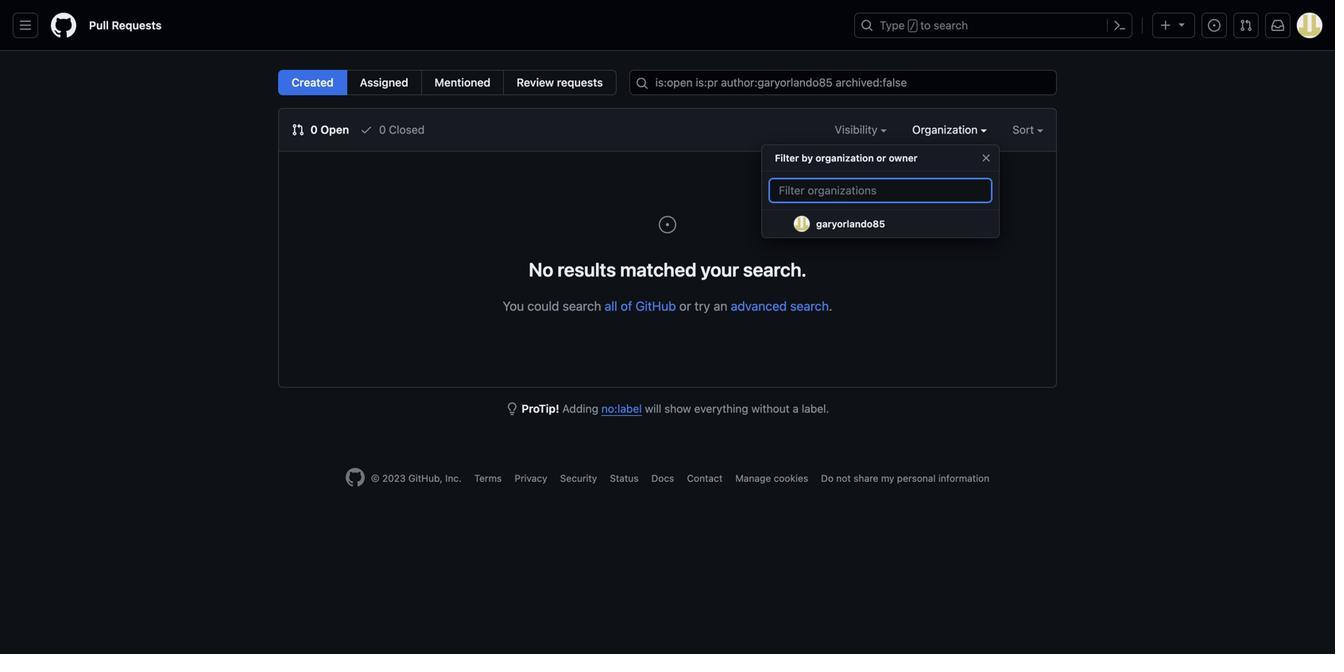 Task type: describe. For each thing, give the bounding box(es) containing it.
check image
[[360, 124, 373, 136]]

review
[[517, 76, 554, 89]]

advanced
[[731, 299, 787, 314]]

assigned link
[[346, 70, 422, 95]]

0 horizontal spatial homepage image
[[51, 13, 76, 38]]

search image
[[636, 77, 648, 90]]

do
[[821, 473, 834, 484]]

contact
[[687, 473, 723, 484]]

command palette image
[[1113, 19, 1126, 32]]

Search all issues text field
[[629, 70, 1057, 95]]

terms
[[474, 473, 502, 484]]

open
[[321, 123, 349, 136]]

organization
[[816, 153, 874, 164]]

requests
[[112, 19, 162, 32]]

to
[[920, 19, 931, 32]]

all of github link
[[605, 299, 676, 314]]

not
[[836, 473, 851, 484]]

will
[[645, 403, 661, 416]]

my
[[881, 473, 894, 484]]

without
[[751, 403, 790, 416]]

/
[[910, 21, 915, 32]]

1 horizontal spatial search
[[790, 299, 829, 314]]

notifications image
[[1272, 19, 1284, 32]]

security
[[560, 473, 597, 484]]

0 for open
[[310, 123, 318, 136]]

close menu image
[[980, 152, 993, 165]]

review requests
[[517, 76, 603, 89]]

closed
[[389, 123, 425, 136]]

search.
[[743, 259, 806, 281]]

garyorlando85 link
[[762, 211, 999, 238]]

no:label
[[602, 403, 642, 416]]

status link
[[610, 473, 639, 484]]

2 horizontal spatial search
[[934, 19, 968, 32]]

do not share my personal information button
[[821, 472, 990, 486]]

of
[[621, 299, 632, 314]]

everything
[[694, 403, 748, 416]]

status
[[610, 473, 639, 484]]

git pull request image
[[292, 124, 304, 136]]

all
[[605, 299, 617, 314]]

filter
[[775, 153, 799, 164]]

0 open
[[308, 123, 349, 136]]

matched
[[620, 259, 697, 281]]

adding
[[562, 403, 598, 416]]

0 closed link
[[360, 122, 425, 138]]

show
[[664, 403, 691, 416]]

visibility button
[[835, 122, 887, 138]]

docs link
[[651, 473, 674, 484]]

light bulb image
[[506, 403, 519, 416]]

could
[[527, 299, 559, 314]]

pull
[[89, 19, 109, 32]]

terms link
[[474, 473, 502, 484]]

advanced search link
[[731, 299, 829, 314]]

pull requests element
[[278, 70, 617, 95]]

Filter organizations text field
[[769, 178, 993, 203]]

manage cookies
[[735, 473, 808, 484]]

protip! adding no:label will show everything without a label.
[[522, 403, 829, 416]]

label.
[[802, 403, 829, 416]]

requests
[[557, 76, 603, 89]]

visibility
[[835, 123, 881, 136]]



Task type: locate. For each thing, give the bounding box(es) containing it.
0 right check image
[[379, 123, 386, 136]]

homepage image
[[51, 13, 76, 38], [346, 468, 365, 488]]

inc.
[[445, 473, 462, 484]]

security link
[[560, 473, 597, 484]]

by
[[802, 153, 813, 164]]

0 vertical spatial homepage image
[[51, 13, 76, 38]]

search right to
[[934, 19, 968, 32]]

pull requests
[[89, 19, 162, 32]]

© 2023 github, inc.
[[371, 473, 462, 484]]

@garyorlando85 image
[[794, 216, 810, 232]]

privacy link
[[515, 473, 547, 484]]

a
[[793, 403, 799, 416]]

1 horizontal spatial homepage image
[[346, 468, 365, 488]]

filter by organization or owner
[[775, 153, 918, 164]]

review requests link
[[503, 70, 617, 95]]

share
[[854, 473, 878, 484]]

1 horizontal spatial or
[[876, 153, 886, 164]]

mentioned
[[435, 76, 490, 89]]

organization
[[912, 123, 981, 136]]

1 vertical spatial or
[[679, 299, 691, 314]]

personal
[[897, 473, 936, 484]]

0 right git pull request image
[[310, 123, 318, 136]]

assigned
[[360, 76, 408, 89]]

manage cookies button
[[735, 472, 808, 486]]

an
[[714, 299, 728, 314]]

0 horizontal spatial or
[[679, 299, 691, 314]]

or
[[876, 153, 886, 164], [679, 299, 691, 314]]

do not share my personal information
[[821, 473, 990, 484]]

or left try
[[679, 299, 691, 314]]

type / to search
[[880, 19, 968, 32]]

no:label link
[[602, 403, 642, 416]]

issue opened image
[[1208, 19, 1221, 32]]

organization button
[[912, 122, 987, 138]]

owner
[[889, 153, 918, 164]]

you
[[503, 299, 524, 314]]

2 0 from the left
[[379, 123, 386, 136]]

sort
[[1013, 123, 1034, 136]]

1 0 from the left
[[310, 123, 318, 136]]

plus image
[[1160, 19, 1172, 32]]

0 horizontal spatial 0
[[310, 123, 318, 136]]

git pull request image
[[1240, 19, 1253, 32]]

contact link
[[687, 473, 723, 484]]

mentioned link
[[421, 70, 504, 95]]

privacy
[[515, 473, 547, 484]]

0 open link
[[292, 122, 349, 138]]

triangle down image
[[1175, 18, 1188, 31]]

1 vertical spatial homepage image
[[346, 468, 365, 488]]

or left owner
[[876, 153, 886, 164]]

search down search. on the top right
[[790, 299, 829, 314]]

0 closed
[[376, 123, 425, 136]]

sort button
[[1013, 122, 1043, 138]]

github,
[[408, 473, 443, 484]]

1 horizontal spatial 0
[[379, 123, 386, 136]]

0 inside 0 closed link
[[379, 123, 386, 136]]

cookies
[[774, 473, 808, 484]]

your
[[701, 259, 739, 281]]

garyorlando85
[[816, 219, 885, 230]]

0
[[310, 123, 318, 136], [379, 123, 386, 136]]

results
[[558, 259, 616, 281]]

Issues search field
[[629, 70, 1057, 95]]

0 horizontal spatial search
[[563, 299, 601, 314]]

github
[[636, 299, 676, 314]]

homepage image left © at the left
[[346, 468, 365, 488]]

.
[[829, 299, 832, 314]]

no
[[529, 259, 553, 281]]

©
[[371, 473, 380, 484]]

protip!
[[522, 403, 559, 416]]

0 for closed
[[379, 123, 386, 136]]

homepage image left pull
[[51, 13, 76, 38]]

2023
[[382, 473, 406, 484]]

information
[[938, 473, 990, 484]]

try
[[695, 299, 710, 314]]

type
[[880, 19, 905, 32]]

you could search all of github or try an advanced search .
[[503, 299, 832, 314]]

docs
[[651, 473, 674, 484]]

manage
[[735, 473, 771, 484]]

0 inside '0 open' link
[[310, 123, 318, 136]]

search left all
[[563, 299, 601, 314]]

search
[[934, 19, 968, 32], [563, 299, 601, 314], [790, 299, 829, 314]]

0 vertical spatial or
[[876, 153, 886, 164]]

no results matched your search.
[[529, 259, 806, 281]]

issue opened image
[[658, 215, 677, 234]]



Task type: vqa. For each thing, say whether or not it's contained in the screenshot.
Status 'link'
yes



